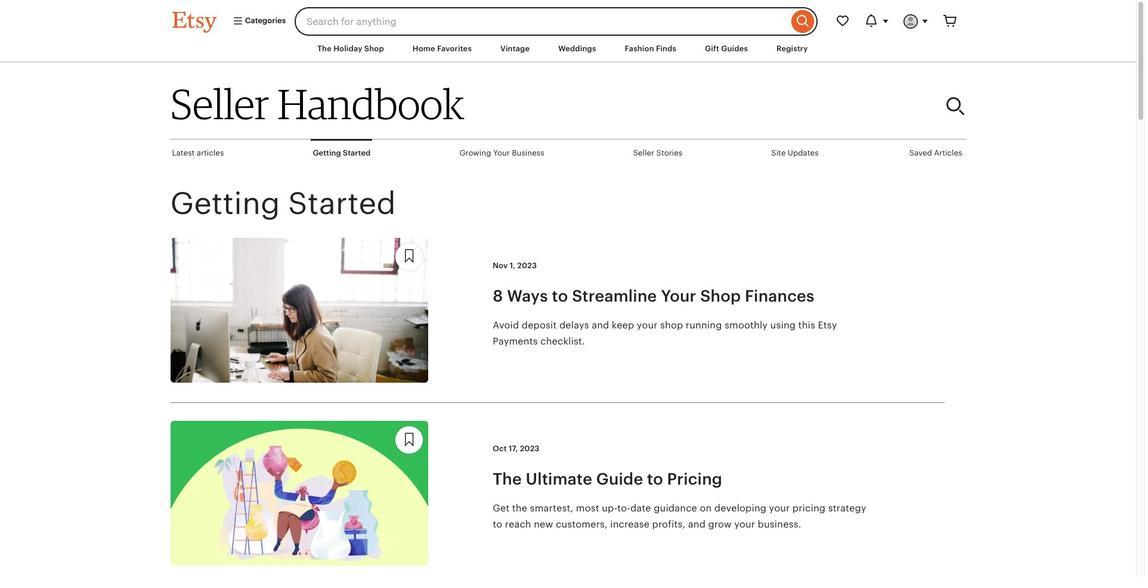 Task type: locate. For each thing, give the bounding box(es) containing it.
site updates
[[771, 148, 819, 157]]

2023
[[517, 261, 537, 270], [520, 444, 540, 453]]

1 horizontal spatial seller
[[633, 148, 654, 157]]

your
[[637, 320, 658, 331], [769, 503, 790, 514], [734, 519, 755, 530]]

and
[[592, 320, 609, 331], [688, 519, 706, 530]]

to-
[[617, 503, 630, 514]]

seller stories
[[633, 148, 682, 157]]

2023 right 1,
[[517, 261, 537, 270]]

0 vertical spatial the
[[317, 44, 332, 53]]

home favorites
[[413, 44, 472, 53]]

shop
[[364, 44, 384, 53], [700, 287, 741, 305]]

menu bar
[[151, 36, 986, 63]]

0 vertical spatial your
[[493, 148, 510, 157]]

ways
[[507, 287, 548, 305]]

get the smartest, most up-to-date guidance on developing your pricing strategy to reach new customers, increase profits, and grow your business.
[[493, 503, 866, 530]]

smoothly
[[725, 320, 768, 331]]

0 vertical spatial your
[[637, 320, 658, 331]]

weddings
[[558, 44, 596, 53]]

1 vertical spatial getting started
[[170, 186, 396, 221]]

1 vertical spatial the
[[493, 470, 522, 489]]

seller
[[170, 79, 269, 129], [633, 148, 654, 157]]

1 horizontal spatial getting
[[313, 149, 341, 158]]

None search field
[[295, 7, 817, 36]]

etsy
[[818, 320, 837, 331]]

2 horizontal spatial your
[[769, 503, 790, 514]]

oct 17, 2023
[[493, 444, 540, 453]]

seller handbook link
[[170, 79, 730, 129]]

ultimate
[[526, 470, 592, 489]]

1 vertical spatial 2023
[[520, 444, 540, 453]]

1 vertical spatial seller
[[633, 148, 654, 157]]

0 horizontal spatial to
[[493, 519, 502, 530]]

0 vertical spatial shop
[[364, 44, 384, 53]]

on
[[700, 503, 712, 514]]

getting down articles
[[170, 186, 280, 221]]

0 horizontal spatial shop
[[364, 44, 384, 53]]

getting
[[313, 149, 341, 158], [170, 186, 280, 221]]

1 horizontal spatial shop
[[700, 287, 741, 305]]

1 vertical spatial your
[[661, 287, 696, 305]]

vintage
[[500, 44, 530, 53]]

the
[[317, 44, 332, 53], [493, 470, 522, 489]]

the inside 'link'
[[317, 44, 332, 53]]

started down getting started link
[[288, 186, 396, 221]]

0 horizontal spatial the
[[317, 44, 332, 53]]

0 horizontal spatial your
[[637, 320, 658, 331]]

your up 'shop'
[[661, 287, 696, 305]]

0 vertical spatial seller
[[170, 79, 269, 129]]

2023 right 17,
[[520, 444, 540, 453]]

1 horizontal spatial and
[[688, 519, 706, 530]]

fashion
[[625, 44, 654, 53]]

stories
[[656, 148, 682, 157]]

0 horizontal spatial and
[[592, 320, 609, 331]]

1 vertical spatial to
[[647, 470, 663, 489]]

most
[[576, 503, 599, 514]]

2 vertical spatial to
[[493, 519, 502, 530]]

2 vertical spatial your
[[734, 519, 755, 530]]

customers,
[[556, 519, 608, 530]]

business.
[[758, 519, 801, 530]]

shop inside the holiday shop 'link'
[[364, 44, 384, 53]]

gift guides
[[705, 44, 748, 53]]

keep
[[612, 320, 634, 331]]

0 vertical spatial and
[[592, 320, 609, 331]]

categories banner
[[151, 0, 986, 36]]

grow
[[708, 519, 732, 530]]

shop up running
[[700, 287, 741, 305]]

the up get
[[493, 470, 522, 489]]

registry
[[777, 44, 808, 53]]

your up business.
[[769, 503, 790, 514]]

your down developing
[[734, 519, 755, 530]]

your right growing
[[493, 148, 510, 157]]

categories
[[243, 16, 286, 25]]

shop
[[660, 320, 683, 331]]

0 vertical spatial 2023
[[517, 261, 537, 270]]

1 vertical spatial shop
[[700, 287, 741, 305]]

finds
[[656, 44, 676, 53]]

to down get
[[493, 519, 502, 530]]

1 horizontal spatial your
[[661, 287, 696, 305]]

0 horizontal spatial getting
[[170, 186, 280, 221]]

8
[[493, 287, 503, 305]]

1 horizontal spatial to
[[552, 287, 568, 305]]

fashion finds link
[[616, 38, 685, 60]]

1 horizontal spatial the
[[493, 470, 522, 489]]

guidance
[[654, 503, 697, 514]]

guides
[[721, 44, 748, 53]]

nov 1, 2023
[[493, 261, 537, 270]]

seller for seller stories
[[633, 148, 654, 157]]

started down handbook at left
[[343, 149, 371, 158]]

getting started link
[[311, 139, 372, 166]]

to
[[552, 287, 568, 305], [647, 470, 663, 489], [493, 519, 502, 530]]

1 vertical spatial your
[[769, 503, 790, 514]]

your right keep
[[637, 320, 658, 331]]

and left keep
[[592, 320, 609, 331]]

to right the ways
[[552, 287, 568, 305]]

and down "on"
[[688, 519, 706, 530]]

seller up articles
[[170, 79, 269, 129]]

latest
[[172, 148, 195, 157]]

started
[[343, 149, 371, 158], [288, 186, 396, 221]]

2 horizontal spatial to
[[647, 470, 663, 489]]

0 vertical spatial to
[[552, 287, 568, 305]]

2023 for ways
[[517, 261, 537, 270]]

0 vertical spatial started
[[343, 149, 371, 158]]

getting down seller handbook
[[313, 149, 341, 158]]

1 vertical spatial and
[[688, 519, 706, 530]]

0 vertical spatial getting started
[[313, 149, 371, 158]]

holiday
[[333, 44, 362, 53]]

your
[[493, 148, 510, 157], [661, 287, 696, 305]]

articles
[[197, 148, 224, 157]]

date
[[630, 503, 651, 514]]

getting started
[[313, 149, 371, 158], [170, 186, 396, 221]]

business
[[512, 148, 544, 157]]

seller left stories
[[633, 148, 654, 157]]

0 horizontal spatial your
[[493, 148, 510, 157]]

0 horizontal spatial seller
[[170, 79, 269, 129]]

8 ways to streamline your shop finances
[[493, 287, 814, 305]]

shop right holiday
[[364, 44, 384, 53]]

0 vertical spatial getting
[[313, 149, 341, 158]]

growing
[[459, 148, 491, 157]]

1 vertical spatial started
[[288, 186, 396, 221]]

the left holiday
[[317, 44, 332, 53]]

to up date
[[647, 470, 663, 489]]

saved articles
[[909, 148, 962, 157]]



Task type: vqa. For each thing, say whether or not it's contained in the screenshot.
LEARN at the right bottom of page
no



Task type: describe. For each thing, give the bounding box(es) containing it.
increase
[[610, 519, 650, 530]]

delays
[[559, 320, 589, 331]]

home
[[413, 44, 435, 53]]

smartest,
[[530, 503, 573, 514]]

the
[[512, 503, 527, 514]]

streamline
[[572, 287, 657, 305]]

1,
[[510, 261, 515, 270]]

saved
[[909, 148, 932, 157]]

categories button
[[223, 11, 291, 32]]

8 ways to streamline your shop finances link
[[493, 286, 874, 306]]

pricing
[[667, 470, 722, 489]]

menu bar containing the holiday shop
[[151, 36, 986, 63]]

2023 for ultimate
[[520, 444, 540, 453]]

checklist.
[[540, 336, 585, 347]]

17,
[[509, 444, 518, 453]]

running
[[686, 320, 722, 331]]

the for the ultimate guide to pricing
[[493, 470, 522, 489]]

guide
[[596, 470, 643, 489]]

articles
[[934, 148, 962, 157]]

none search field inside categories banner
[[295, 7, 817, 36]]

get
[[493, 503, 510, 514]]

up-
[[602, 503, 617, 514]]

1 vertical spatial getting
[[170, 186, 280, 221]]

Search for anything text field
[[295, 7, 788, 36]]

deposit
[[522, 320, 557, 331]]

your inside avoid deposit delays and keep your shop running smoothly using this etsy payments checklist.
[[637, 320, 658, 331]]

vintage link
[[491, 38, 539, 60]]

using
[[770, 320, 796, 331]]

developing
[[714, 503, 766, 514]]

seller handbook
[[170, 79, 464, 129]]

growing your business
[[459, 148, 544, 157]]

the holiday shop link
[[309, 38, 393, 60]]

finances
[[745, 287, 814, 305]]

1 horizontal spatial your
[[734, 519, 755, 530]]

handbook
[[277, 79, 464, 129]]

site
[[771, 148, 786, 157]]

oct
[[493, 444, 507, 453]]

avoid deposit delays and keep your shop running smoothly using this etsy payments checklist.
[[493, 320, 837, 347]]

growing your business link
[[458, 140, 546, 167]]

and inside avoid deposit delays and keep your shop running smoothly using this etsy payments checklist.
[[592, 320, 609, 331]]

favorites
[[437, 44, 472, 53]]

latest articles link
[[170, 140, 226, 167]]

the for the holiday shop
[[317, 44, 332, 53]]

seller stories link
[[631, 140, 684, 167]]

gift
[[705, 44, 719, 53]]

the ultimate guide to pricing
[[493, 470, 722, 489]]

reach
[[505, 519, 531, 530]]

seller for seller handbook
[[170, 79, 269, 129]]

and inside get the smartest, most up-to-date guidance on developing your pricing strategy to reach new customers, increase profits, and grow your business.
[[688, 519, 706, 530]]

weddings link
[[549, 38, 605, 60]]

nov
[[493, 261, 508, 270]]

avoid
[[493, 320, 519, 331]]

pricing
[[792, 503, 826, 514]]

8 ways to streamline your shop finances image
[[170, 238, 428, 383]]

profits,
[[652, 519, 685, 530]]

this
[[798, 320, 815, 331]]

strategy
[[828, 503, 866, 514]]

site updates link
[[770, 140, 820, 167]]

new
[[534, 519, 553, 530]]

latest articles
[[172, 148, 224, 157]]

registry link
[[768, 38, 817, 60]]

the ultimate guide to pricing image
[[170, 421, 428, 566]]

the ultimate guide to pricing link
[[493, 469, 874, 490]]

gift guides link
[[696, 38, 757, 60]]

home favorites link
[[404, 38, 481, 60]]

shop inside 8 ways to streamline your shop finances link
[[700, 287, 741, 305]]

payments
[[493, 336, 538, 347]]

updates
[[788, 148, 819, 157]]

fashion finds
[[625, 44, 676, 53]]

to inside get the smartest, most up-to-date guidance on developing your pricing strategy to reach new customers, increase profits, and grow your business.
[[493, 519, 502, 530]]

saved articles link
[[908, 140, 964, 167]]

the holiday shop
[[317, 44, 384, 53]]



